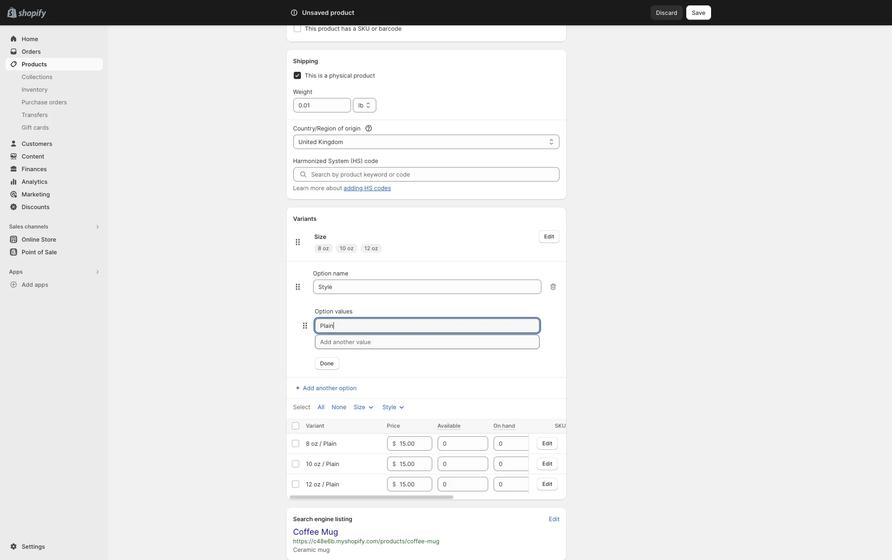 Task type: describe. For each thing, give the bounding box(es) containing it.
coffee mug https://c48e6b.myshopify.com/products/coffee-mug ceramic mug
[[293, 527, 440, 553]]

origin
[[345, 125, 361, 132]]

discard
[[657, 9, 678, 16]]

apps
[[35, 281, 48, 288]]

plain for 12 oz / plain
[[326, 481, 339, 488]]

price
[[387, 422, 400, 429]]

harmonized
[[293, 157, 327, 164]]

all button
[[313, 401, 330, 413]]

12 for 12 oz / plain
[[306, 481, 312, 488]]

codes
[[374, 184, 391, 192]]

point of sale link
[[5, 246, 103, 258]]

discard button
[[651, 5, 683, 20]]

country/region
[[293, 125, 336, 132]]

weight
[[293, 88, 313, 95]]

values
[[335, 308, 353, 315]]

about
[[326, 184, 342, 192]]

products
[[22, 61, 47, 68]]

done button
[[315, 357, 339, 370]]

edit for 10 oz / plain
[[543, 460, 553, 467]]

edit inside dropdown button
[[545, 233, 555, 240]]

oz for 8 oz / plain
[[311, 440, 318, 447]]

products link
[[5, 58, 103, 70]]

edit button for 10 oz / plain
[[537, 457, 558, 470]]

oz for 8 oz
[[323, 245, 329, 252]]

$ for 10 oz / plain
[[393, 460, 396, 467]]

of for point of sale
[[38, 248, 43, 256]]

sales channels
[[9, 223, 48, 230]]

mug
[[322, 527, 338, 537]]

collections link
[[5, 70, 103, 83]]

add apps button
[[5, 278, 103, 291]]

add for add another option
[[303, 384, 315, 392]]

edit for 8 oz / plain
[[543, 440, 553, 446]]

0 horizontal spatial size
[[315, 233, 327, 240]]

save
[[693, 9, 706, 16]]

size inside dropdown button
[[354, 403, 366, 411]]

ceramic
[[293, 546, 316, 553]]

online store link
[[5, 233, 103, 246]]

oz for 12 oz / plain
[[314, 481, 321, 488]]

or
[[372, 25, 377, 32]]

point of sale button
[[0, 246, 108, 258]]

0 horizontal spatial a
[[325, 72, 328, 79]]

$ for 12 oz / plain
[[393, 481, 396, 488]]

another
[[316, 384, 338, 392]]

gift cards link
[[5, 121, 103, 134]]

2 horizontal spatial of
[[379, 5, 384, 12]]

options element for 12 oz / plain's $ text field
[[306, 481, 339, 488]]

$ text field for 12 oz / plain
[[400, 477, 432, 491]]

customers
[[22, 140, 52, 147]]

point of sale
[[22, 248, 57, 256]]

home link
[[5, 33, 103, 45]]

purchase orders link
[[5, 96, 103, 108]]

discounts
[[22, 203, 50, 210]]

is
[[318, 72, 323, 79]]

continue selling when out of stock
[[305, 5, 401, 12]]

save button
[[687, 5, 712, 20]]

inventory link
[[5, 83, 103, 96]]

has
[[342, 25, 352, 32]]

collections
[[22, 73, 52, 80]]

gift
[[22, 124, 32, 131]]

adding
[[344, 184, 363, 192]]

Harmonized System (HS) code text field
[[311, 167, 560, 182]]

of for country/region of origin
[[338, 125, 344, 132]]

inventory
[[22, 86, 48, 93]]

0 horizontal spatial mug
[[318, 546, 330, 553]]

12 oz
[[365, 245, 378, 252]]

transfers link
[[5, 108, 103, 121]]

unsaved product
[[302, 9, 355, 16]]

content
[[22, 153, 44, 160]]

name
[[333, 270, 349, 277]]

store
[[41, 236, 56, 243]]

8 for 8 oz
[[318, 245, 322, 252]]

apps button
[[5, 266, 103, 278]]

size button
[[349, 401, 381, 413]]

hs
[[365, 184, 373, 192]]

sales
[[9, 223, 23, 230]]

unsaved
[[302, 9, 329, 16]]

1 horizontal spatial sku
[[555, 422, 566, 429]]

search button
[[315, 5, 577, 20]]

on
[[494, 422, 501, 429]]

marketing link
[[5, 188, 103, 201]]

apps
[[9, 268, 23, 275]]

channels
[[25, 223, 48, 230]]

shopify image
[[18, 9, 46, 18]]

add another option
[[303, 384, 357, 392]]

product for unsaved
[[331, 9, 355, 16]]

learn more about adding hs codes
[[293, 184, 391, 192]]

cards
[[34, 124, 49, 131]]

online
[[22, 236, 40, 243]]

sale
[[45, 248, 57, 256]]

option values
[[315, 308, 353, 315]]

options element for 10 oz / plain $ text field
[[306, 460, 339, 467]]

add apps
[[22, 281, 48, 288]]

option for option name
[[313, 270, 332, 277]]

option for option values
[[315, 308, 334, 315]]

engine
[[315, 515, 334, 523]]

online store
[[22, 236, 56, 243]]



Task type: locate. For each thing, give the bounding box(es) containing it.
0 horizontal spatial 8
[[306, 440, 310, 447]]

home
[[22, 35, 38, 42]]

10 right 8 oz
[[340, 245, 346, 252]]

1 vertical spatial $ text field
[[400, 457, 432, 471]]

2 vertical spatial /
[[322, 481, 324, 488]]

option name
[[313, 270, 349, 277]]

1 horizontal spatial a
[[353, 25, 357, 32]]

learn
[[293, 184, 309, 192]]

orders link
[[5, 45, 103, 58]]

oz down 10 oz / plain
[[314, 481, 321, 488]]

oz down 8 oz / plain
[[314, 460, 321, 467]]

oz left 10 oz
[[323, 245, 329, 252]]

/
[[320, 440, 322, 447], [322, 460, 324, 467], [322, 481, 324, 488]]

0 vertical spatial 8
[[318, 245, 322, 252]]

3 $ text field from the top
[[400, 477, 432, 491]]

add inside add another option button
[[303, 384, 315, 392]]

plain down 10 oz / plain
[[326, 481, 339, 488]]

customers link
[[5, 137, 103, 150]]

0 vertical spatial 12
[[365, 245, 371, 252]]

1 horizontal spatial size
[[354, 403, 366, 411]]

variant
[[306, 422, 324, 429]]

options element containing 12 oz / plain
[[306, 481, 339, 488]]

$ text field for 10 oz / plain
[[400, 457, 432, 471]]

add
[[22, 281, 33, 288], [303, 384, 315, 392]]

10 down 8 oz / plain
[[306, 460, 312, 467]]

1 horizontal spatial mug
[[428, 537, 440, 545]]

of inside button
[[38, 248, 43, 256]]

0 vertical spatial sku
[[358, 25, 370, 32]]

options element
[[306, 440, 337, 447], [306, 460, 339, 467], [306, 481, 339, 488]]

10 oz
[[340, 245, 354, 252]]

mug
[[428, 537, 440, 545], [318, 546, 330, 553]]

edit for 12 oz / plain
[[543, 480, 553, 487]]

0 vertical spatial this
[[305, 25, 317, 32]]

options element up 12 oz / plain
[[306, 460, 339, 467]]

lb
[[359, 102, 364, 109]]

2 vertical spatial plain
[[326, 481, 339, 488]]

settings link
[[5, 540, 103, 553]]

2 vertical spatial options element
[[306, 481, 339, 488]]

1 horizontal spatial add
[[303, 384, 315, 392]]

1 horizontal spatial of
[[338, 125, 344, 132]]

8 oz
[[318, 245, 329, 252]]

plain up 12 oz / plain
[[326, 460, 339, 467]]

0 horizontal spatial 10
[[306, 460, 312, 467]]

on hand
[[494, 422, 516, 429]]

1 $ text field from the top
[[400, 436, 432, 451]]

plain up 10 oz / plain
[[323, 440, 337, 447]]

0 vertical spatial a
[[353, 25, 357, 32]]

0 vertical spatial option
[[313, 270, 332, 277]]

0 vertical spatial product
[[331, 9, 355, 16]]

0 horizontal spatial add
[[22, 281, 33, 288]]

8 left 10 oz
[[318, 245, 322, 252]]

oz down variant
[[311, 440, 318, 447]]

12 oz / plain
[[306, 481, 339, 488]]

product down unsaved product
[[318, 25, 340, 32]]

none
[[332, 403, 347, 411]]

0 vertical spatial $ text field
[[400, 436, 432, 451]]

options element for $ text field related to 8 oz / plain
[[306, 440, 337, 447]]

plain for 10 oz / plain
[[326, 460, 339, 467]]

1 vertical spatial this
[[305, 72, 317, 79]]

oz for 12 oz
[[372, 245, 378, 252]]

point
[[22, 248, 36, 256]]

search up has
[[330, 9, 350, 16]]

sales channels button
[[5, 220, 103, 233]]

barcode
[[379, 25, 402, 32]]

$ text field for 8 oz / plain
[[400, 436, 432, 451]]

oz right 10 oz
[[372, 245, 378, 252]]

add another option button
[[288, 382, 362, 394]]

0 vertical spatial mug
[[428, 537, 440, 545]]

0 horizontal spatial sku
[[358, 25, 370, 32]]

1 vertical spatial size
[[354, 403, 366, 411]]

edit
[[545, 233, 555, 240], [543, 440, 553, 446], [543, 460, 553, 467], [543, 480, 553, 487], [549, 515, 560, 523]]

of right "out"
[[379, 5, 384, 12]]

product up has
[[331, 9, 355, 16]]

1 vertical spatial 12
[[306, 481, 312, 488]]

edit button
[[537, 437, 558, 450], [537, 457, 558, 470], [537, 478, 558, 490], [544, 513, 566, 525]]

a right is
[[325, 72, 328, 79]]

12 right 10 oz
[[365, 245, 371, 252]]

1 vertical spatial option
[[315, 308, 334, 315]]

analytics link
[[5, 175, 103, 188]]

add left apps
[[22, 281, 33, 288]]

discounts link
[[5, 201, 103, 213]]

of left sale
[[38, 248, 43, 256]]

0 horizontal spatial of
[[38, 248, 43, 256]]

2 this from the top
[[305, 72, 317, 79]]

1 vertical spatial 8
[[306, 440, 310, 447]]

2 $ text field from the top
[[400, 457, 432, 471]]

10 for 10 oz
[[340, 245, 346, 252]]

2 vertical spatial $ text field
[[400, 477, 432, 491]]

content link
[[5, 150, 103, 163]]

/ down variant
[[320, 440, 322, 447]]

options element containing 10 oz / plain
[[306, 460, 339, 467]]

this for this is a physical product
[[305, 72, 317, 79]]

style button
[[377, 401, 412, 413]]

out
[[368, 5, 377, 12]]

online store button
[[0, 233, 108, 246]]

1 vertical spatial a
[[325, 72, 328, 79]]

8 down variant
[[306, 440, 310, 447]]

12 for 12 oz
[[365, 245, 371, 252]]

edit button
[[539, 230, 560, 243]]

all
[[318, 403, 325, 411]]

united kingdom
[[299, 138, 343, 145]]

Color text field
[[313, 280, 542, 294]]

None number field
[[438, 436, 475, 451], [494, 436, 531, 451], [438, 457, 475, 471], [494, 457, 531, 471], [438, 477, 475, 491], [494, 477, 531, 491], [438, 436, 475, 451], [494, 436, 531, 451], [438, 457, 475, 471], [494, 457, 531, 471], [438, 477, 475, 491], [494, 477, 531, 491]]

of
[[379, 5, 384, 12], [338, 125, 344, 132], [38, 248, 43, 256]]

gift cards
[[22, 124, 49, 131]]

add left another
[[303, 384, 315, 392]]

3 options element from the top
[[306, 481, 339, 488]]

0 vertical spatial add
[[22, 281, 33, 288]]

None text field
[[315, 318, 540, 333]]

1 vertical spatial /
[[322, 460, 324, 467]]

oz for 10 oz
[[348, 245, 354, 252]]

1 horizontal spatial 10
[[340, 245, 346, 252]]

/ for 10
[[322, 460, 324, 467]]

/ for 12
[[322, 481, 324, 488]]

more
[[311, 184, 325, 192]]

shipping
[[293, 57, 318, 65]]

1 vertical spatial plain
[[326, 460, 339, 467]]

0 horizontal spatial 12
[[306, 481, 312, 488]]

12 down 10 oz / plain
[[306, 481, 312, 488]]

8
[[318, 245, 322, 252], [306, 440, 310, 447]]

product right physical on the left of page
[[354, 72, 375, 79]]

/ down 10 oz / plain
[[322, 481, 324, 488]]

oz for 10 oz / plain
[[314, 460, 321, 467]]

finances
[[22, 165, 47, 173]]

edit button for 8 oz / plain
[[537, 437, 558, 450]]

kingdom
[[319, 138, 343, 145]]

search up coffee
[[293, 515, 313, 523]]

1 vertical spatial product
[[318, 25, 340, 32]]

0 vertical spatial $
[[393, 440, 396, 447]]

2 vertical spatial of
[[38, 248, 43, 256]]

product for this
[[318, 25, 340, 32]]

oz left 12 oz
[[348, 245, 354, 252]]

size right none button
[[354, 403, 366, 411]]

search for search engine listing
[[293, 515, 313, 523]]

8 oz / plain
[[306, 440, 337, 447]]

12
[[365, 245, 371, 252], [306, 481, 312, 488]]

0 vertical spatial /
[[320, 440, 322, 447]]

a right has
[[353, 25, 357, 32]]

1 vertical spatial of
[[338, 125, 344, 132]]

this for this product has a sku or barcode
[[305, 25, 317, 32]]

2 $ from the top
[[393, 460, 396, 467]]

Weight text field
[[293, 98, 352, 112]]

none button
[[327, 401, 352, 413]]

1 vertical spatial 10
[[306, 460, 312, 467]]

orders
[[22, 48, 41, 55]]

edit button for 12 oz / plain
[[537, 478, 558, 490]]

style
[[383, 403, 397, 411]]

option left name
[[313, 270, 332, 277]]

transfers
[[22, 111, 48, 118]]

/ up 12 oz / plain
[[322, 460, 324, 467]]

continue
[[305, 5, 330, 12]]

$ for 8 oz / plain
[[393, 440, 396, 447]]

add for add apps
[[22, 281, 33, 288]]

3 $ from the top
[[393, 481, 396, 488]]

options element down variant
[[306, 440, 337, 447]]

physical
[[330, 72, 352, 79]]

0 vertical spatial of
[[379, 5, 384, 12]]

united
[[299, 138, 317, 145]]

2 vertical spatial product
[[354, 72, 375, 79]]

0 vertical spatial plain
[[323, 440, 337, 447]]

code
[[365, 157, 379, 164]]

1 $ from the top
[[393, 440, 396, 447]]

settings
[[22, 543, 45, 550]]

1 horizontal spatial search
[[330, 9, 350, 16]]

this down unsaved
[[305, 25, 317, 32]]

option left values
[[315, 308, 334, 315]]

stock
[[386, 5, 401, 12]]

search for search
[[330, 9, 350, 16]]

$ text field
[[400, 436, 432, 451], [400, 457, 432, 471], [400, 477, 432, 491]]

listing
[[335, 515, 353, 523]]

purchase
[[22, 98, 47, 106]]

plain for 8 oz / plain
[[323, 440, 337, 447]]

hand
[[503, 422, 516, 429]]

options element containing 8 oz / plain
[[306, 440, 337, 447]]

10 oz / plain
[[306, 460, 339, 467]]

/ for 8
[[320, 440, 322, 447]]

adding hs codes link
[[344, 184, 391, 192]]

this left is
[[305, 72, 317, 79]]

0 horizontal spatial search
[[293, 515, 313, 523]]

10 for 10 oz / plain
[[306, 460, 312, 467]]

1 horizontal spatial 8
[[318, 245, 322, 252]]

1 options element from the top
[[306, 440, 337, 447]]

size up 8 oz
[[315, 233, 327, 240]]

harmonized system (hs) code
[[293, 157, 379, 164]]

(hs)
[[351, 157, 363, 164]]

option
[[339, 384, 357, 392]]

search engine listing
[[293, 515, 353, 523]]

0 vertical spatial search
[[330, 9, 350, 16]]

of left "origin"
[[338, 125, 344, 132]]

2 vertical spatial $
[[393, 481, 396, 488]]

1 vertical spatial mug
[[318, 546, 330, 553]]

0 vertical spatial options element
[[306, 440, 337, 447]]

1 vertical spatial add
[[303, 384, 315, 392]]

1 vertical spatial $
[[393, 460, 396, 467]]

system
[[328, 157, 349, 164]]

when
[[351, 5, 366, 12]]

0 vertical spatial 10
[[340, 245, 346, 252]]

$
[[393, 440, 396, 447], [393, 460, 396, 467], [393, 481, 396, 488]]

1 vertical spatial options element
[[306, 460, 339, 467]]

1 vertical spatial search
[[293, 515, 313, 523]]

https://c48e6b.myshopify.com/products/coffee-
[[293, 537, 428, 545]]

done
[[320, 360, 334, 367]]

1 vertical spatial sku
[[555, 422, 566, 429]]

add inside 'button'
[[22, 281, 33, 288]]

8 for 8 oz / plain
[[306, 440, 310, 447]]

1 horizontal spatial 12
[[365, 245, 371, 252]]

selling
[[332, 5, 349, 12]]

1 this from the top
[[305, 25, 317, 32]]

search inside button
[[330, 9, 350, 16]]

2 options element from the top
[[306, 460, 339, 467]]

country/region of origin
[[293, 125, 361, 132]]

this product has a sku or barcode
[[305, 25, 402, 32]]

0 vertical spatial size
[[315, 233, 327, 240]]

Add another value text field
[[315, 335, 540, 349]]

search
[[330, 9, 350, 16], [293, 515, 313, 523]]

options element down 10 oz / plain
[[306, 481, 339, 488]]



Task type: vqa. For each thing, say whether or not it's contained in the screenshot.
$100.00
no



